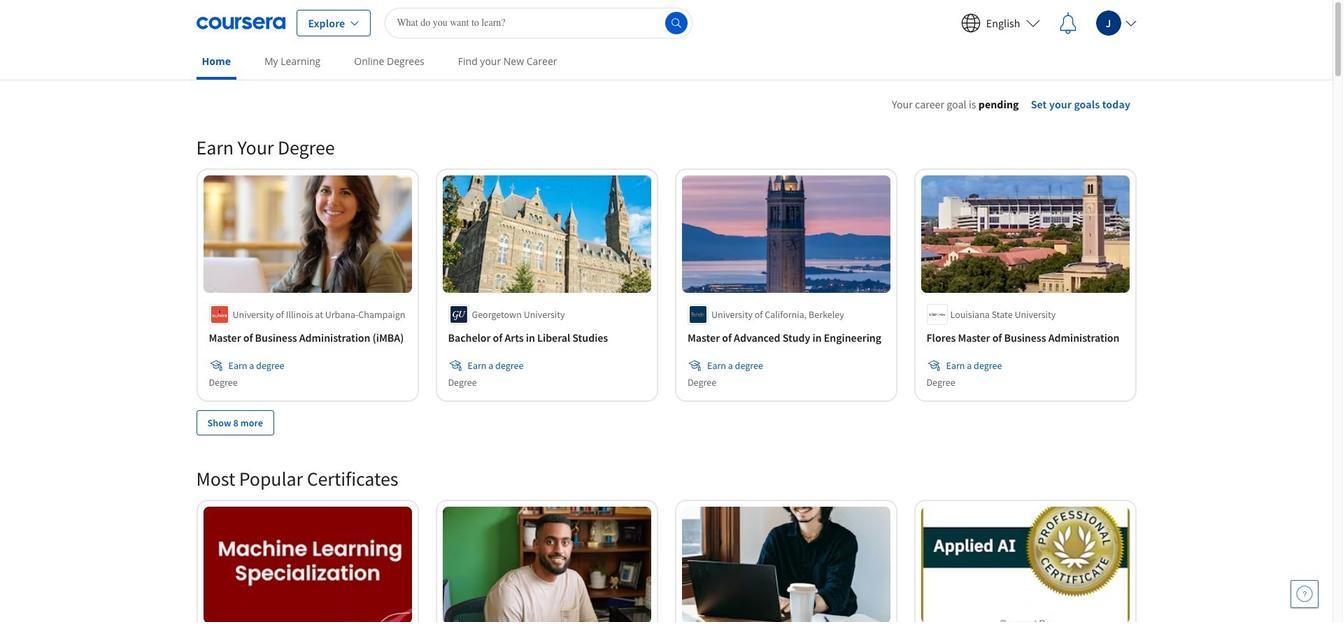 Task type: describe. For each thing, give the bounding box(es) containing it.
coursera image
[[196, 12, 285, 34]]

help center image
[[1297, 586, 1313, 603]]

most popular certificates collection element
[[188, 444, 1145, 623]]



Task type: locate. For each thing, give the bounding box(es) containing it.
region
[[833, 115, 1288, 254]]

earn your degree collection element
[[188, 113, 1145, 458]]

What do you want to learn? text field
[[385, 7, 693, 38]]

None search field
[[385, 7, 693, 38]]



Task type: vqa. For each thing, say whether or not it's contained in the screenshot.
earn your degree carousel Element
no



